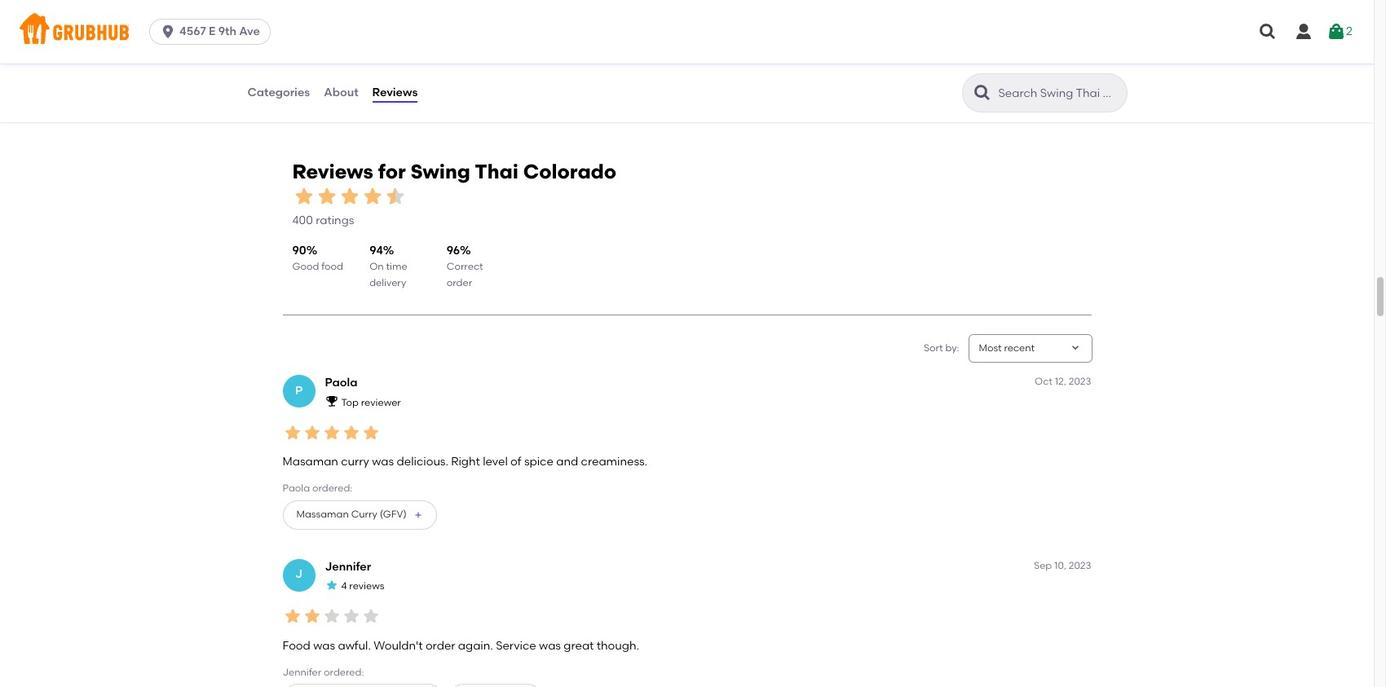 Task type: locate. For each thing, give the bounding box(es) containing it.
1 vertical spatial reviews
[[292, 160, 373, 183]]

reviews for swing thai colorado
[[292, 160, 617, 183]]

order down correct
[[447, 278, 472, 289]]

2 2023 from the top
[[1069, 560, 1091, 571]]

delivery inside 25–40 min $2.49 delivery
[[296, 71, 333, 82]]

paola
[[325, 376, 358, 390], [283, 483, 310, 494]]

delivery right $3.99
[[879, 71, 916, 82]]

min right 25–40
[[301, 56, 319, 68]]

e
[[209, 24, 216, 38]]

Search Swing Thai Colorado search field
[[997, 86, 1122, 101]]

jennifer ordered:
[[283, 667, 364, 678]]

1 min from the left
[[301, 56, 319, 68]]

min for 35–50
[[593, 56, 611, 68]]

delivery inside 94 on time delivery
[[369, 278, 406, 289]]

service
[[496, 639, 536, 653]]

0 horizontal spatial ratings
[[316, 214, 354, 228]]

3 min from the left
[[884, 56, 902, 68]]

0 vertical spatial jennifer
[[325, 560, 371, 574]]

caret down icon image
[[1069, 342, 1082, 355]]

4
[[341, 581, 347, 592]]

sep 10, 2023
[[1034, 560, 1091, 571]]

94 on time delivery
[[369, 243, 407, 289]]

0 vertical spatial order
[[447, 278, 472, 289]]

1 vertical spatial jennifer
[[283, 667, 321, 678]]

jennifer down "food"
[[283, 667, 321, 678]]

was right curry
[[372, 455, 394, 469]]

2023 for food was awful. wouldn't order again. service was great though.
[[1069, 560, 1091, 571]]

star icon image
[[456, 56, 469, 69], [469, 56, 482, 69], [482, 56, 495, 69], [495, 56, 508, 69], [508, 56, 521, 69], [508, 56, 521, 69], [747, 56, 760, 69], [760, 56, 773, 69], [773, 56, 786, 69], [786, 56, 799, 69], [799, 56, 812, 69], [1038, 56, 1051, 69], [1051, 56, 1064, 69], [1064, 56, 1077, 69], [1077, 56, 1091, 69], [1077, 56, 1091, 69], [1091, 56, 1104, 69], [292, 185, 315, 208], [315, 185, 338, 208], [338, 185, 361, 208], [361, 185, 384, 208], [384, 185, 406, 208], [384, 185, 406, 208], [283, 423, 302, 443], [302, 423, 322, 443], [322, 423, 341, 443], [341, 423, 361, 443], [361, 423, 380, 443], [325, 579, 338, 592], [283, 607, 302, 626], [302, 607, 322, 626], [322, 607, 341, 626], [341, 607, 361, 626], [361, 607, 380, 626]]

right
[[451, 455, 480, 469]]

spice
[[524, 455, 554, 469]]

min for 25–40
[[301, 56, 319, 68]]

35–50
[[562, 56, 590, 68]]

1 horizontal spatial jennifer
[[325, 560, 371, 574]]

for
[[378, 160, 406, 183]]

was up jennifer ordered:
[[313, 639, 335, 653]]

min inside 35–50 min $3.49 delivery
[[593, 56, 611, 68]]

p
[[295, 384, 303, 398]]

svg image inside the 2 button
[[1327, 22, 1346, 42]]

level
[[483, 455, 508, 469]]

paola up trophy icon
[[325, 376, 358, 390]]

delivery for 25–40
[[296, 71, 333, 82]]

0 vertical spatial ordered:
[[312, 483, 352, 494]]

0 horizontal spatial svg image
[[160, 24, 176, 40]]

noodles
[[270, 14, 324, 29]]

subscription pass image
[[270, 35, 287, 48]]

swing
[[411, 160, 470, 183]]

1 vertical spatial ordered:
[[324, 667, 364, 678]]

reviews
[[349, 581, 384, 592]]

order inside 96 correct order
[[447, 278, 472, 289]]

1 vertical spatial 2023
[[1069, 560, 1091, 571]]

delivery up about
[[296, 71, 333, 82]]

94
[[369, 243, 383, 257]]

min inside 25–40 min $2.49 delivery
[[301, 56, 319, 68]]

wouldn't
[[374, 639, 423, 653]]

0 vertical spatial ratings
[[1065, 74, 1104, 88]]

1 vertical spatial ratings
[[316, 214, 354, 228]]

was
[[372, 455, 394, 469], [313, 639, 335, 653], [539, 639, 561, 653]]

massaman curry (gfv)
[[296, 509, 407, 520]]

delivery for 94
[[369, 278, 406, 289]]

1 horizontal spatial min
[[593, 56, 611, 68]]

2 horizontal spatial min
[[884, 56, 902, 68]]

food was awful. wouldn't order again. service was great though.
[[283, 639, 639, 653]]

1 horizontal spatial ratings
[[1065, 74, 1104, 88]]

delivery right $3.49
[[588, 71, 625, 82]]

plus icon image
[[413, 510, 423, 520]]

delicious.
[[397, 455, 448, 469]]

main navigation navigation
[[0, 0, 1374, 64]]

400 ratings
[[292, 214, 354, 228]]

ordered:
[[312, 483, 352, 494], [324, 667, 364, 678]]

1 vertical spatial order
[[426, 639, 455, 653]]

35–50 min $3.49 delivery
[[562, 56, 625, 82]]

2
[[1346, 24, 1353, 38]]

reviews button
[[371, 64, 419, 122]]

0 horizontal spatial jennifer
[[283, 667, 321, 678]]

0 horizontal spatial paola
[[283, 483, 310, 494]]

order left again. in the left bottom of the page
[[426, 639, 455, 653]]

0 vertical spatial paola
[[325, 376, 358, 390]]

ratings right "126"
[[1065, 74, 1104, 88]]

$2.49
[[270, 71, 294, 82]]

delivery down 'time'
[[369, 278, 406, 289]]

paola down masaman
[[283, 483, 310, 494]]

sep
[[1034, 560, 1052, 571]]

reviews up 400 ratings
[[292, 160, 373, 183]]

1 horizontal spatial paola
[[325, 376, 358, 390]]

svg image left 4567
[[160, 24, 176, 40]]

reviews
[[372, 85, 418, 99], [292, 160, 373, 183]]

0 horizontal spatial min
[[301, 56, 319, 68]]

30–45
[[853, 56, 882, 68]]

min inside 30–45 min $3.99 delivery
[[884, 56, 902, 68]]

2 horizontal spatial svg image
[[1327, 22, 1346, 42]]

2023
[[1069, 376, 1091, 387], [1069, 560, 1091, 571]]

2023 right '12,'
[[1069, 376, 1091, 387]]

2 min from the left
[[593, 56, 611, 68]]

1 horizontal spatial was
[[372, 455, 394, 469]]

jennifer up 4
[[325, 560, 371, 574]]

svg image inside 4567 e 9th ave button
[[160, 24, 176, 40]]

ratings for 126 ratings
[[1065, 74, 1104, 88]]

0 vertical spatial 2023
[[1069, 376, 1091, 387]]

min
[[301, 56, 319, 68], [593, 56, 611, 68], [884, 56, 902, 68]]

sort
[[924, 342, 943, 354]]

126 ratings
[[1045, 74, 1104, 88]]

paola ordered:
[[283, 483, 352, 494]]

12,
[[1055, 376, 1066, 387]]

jennifer
[[325, 560, 371, 574], [283, 667, 321, 678]]

reviews right about
[[372, 85, 418, 99]]

reviews for reviews for swing thai colorado
[[292, 160, 373, 183]]

0 vertical spatial reviews
[[372, 85, 418, 99]]

400
[[292, 214, 313, 228]]

ordered: up massaman
[[312, 483, 352, 494]]

thai
[[475, 160, 518, 183]]

1 horizontal spatial svg image
[[1294, 22, 1314, 42]]

min right 35–50
[[593, 56, 611, 68]]

of
[[510, 455, 521, 469]]

paola for paola ordered:
[[283, 483, 310, 494]]

noodles & company
[[270, 14, 403, 29]]

ratings
[[1065, 74, 1104, 88], [316, 214, 354, 228]]

svg image
[[1258, 22, 1278, 42]]

svg image
[[1294, 22, 1314, 42], [1327, 22, 1346, 42], [160, 24, 176, 40]]

4 reviews
[[341, 581, 384, 592]]

top
[[341, 397, 359, 408]]

about button
[[323, 64, 359, 122]]

delivery inside 35–50 min $3.49 delivery
[[588, 71, 625, 82]]

reviews inside 'button'
[[372, 85, 418, 99]]

0 horizontal spatial was
[[313, 639, 335, 653]]

delivery inside 30–45 min $3.99 delivery
[[879, 71, 916, 82]]

was left great
[[539, 639, 561, 653]]

ordered: down "awful."
[[324, 667, 364, 678]]

masaman
[[283, 455, 338, 469]]

2023 right 10,
[[1069, 560, 1091, 571]]

1 2023 from the top
[[1069, 376, 1091, 387]]

min right 30–45
[[884, 56, 902, 68]]

order
[[447, 278, 472, 289], [426, 639, 455, 653]]

1 vertical spatial paola
[[283, 483, 310, 494]]

ratings right 400
[[316, 214, 354, 228]]

svg image right svg icon
[[1327, 22, 1346, 42]]

9th
[[218, 24, 236, 38]]

delivery
[[296, 71, 333, 82], [588, 71, 625, 82], [879, 71, 916, 82], [369, 278, 406, 289]]

svg image left the 2 button
[[1294, 22, 1314, 42]]

delivery for 35–50
[[588, 71, 625, 82]]



Task type: describe. For each thing, give the bounding box(es) containing it.
30–45 min $3.99 delivery
[[853, 56, 916, 82]]

top reviewer
[[341, 397, 401, 408]]

delivery for 30–45
[[879, 71, 916, 82]]

search icon image
[[972, 83, 992, 103]]

good
[[292, 261, 319, 272]]

2023 for masaman curry was delicious. right level of spice and creaminess.
[[1069, 376, 1091, 387]]

awful.
[[338, 639, 371, 653]]

categories
[[247, 85, 310, 99]]

4567
[[179, 24, 206, 38]]

noodles & company link
[[270, 13, 521, 32]]

Sort by: field
[[979, 341, 1035, 356]]

svg image for 2
[[1327, 22, 1346, 42]]

oct
[[1035, 376, 1053, 387]]

colorado
[[523, 160, 617, 183]]

though.
[[597, 639, 639, 653]]

recent
[[1004, 342, 1035, 354]]

25–40
[[270, 56, 299, 68]]

4567 e 9th ave
[[179, 24, 260, 38]]

about
[[324, 85, 358, 99]]

4567 e 9th ave button
[[149, 19, 277, 45]]

food
[[321, 261, 343, 272]]

svg image for 4567 e 9th ave
[[160, 24, 176, 40]]

curry
[[341, 455, 369, 469]]

reviews for reviews
[[372, 85, 418, 99]]

reviewer
[[361, 397, 401, 408]]

massaman curry (gfv) button
[[283, 500, 437, 530]]

ratings for 400 ratings
[[316, 214, 354, 228]]

oct 12, 2023
[[1035, 376, 1091, 387]]

90
[[292, 243, 306, 257]]

categories button
[[247, 64, 311, 122]]

jennifer for jennifer
[[325, 560, 371, 574]]

company
[[340, 14, 403, 29]]

correct
[[447, 261, 483, 272]]

$3.99
[[853, 71, 877, 82]]

96
[[447, 243, 460, 257]]

creaminess.
[[581, 455, 647, 469]]

126
[[1045, 74, 1062, 88]]

by:
[[945, 342, 959, 354]]

and
[[556, 455, 578, 469]]

paola for paola
[[325, 376, 358, 390]]

jennifer for jennifer ordered:
[[283, 667, 321, 678]]

ordered: for was
[[324, 667, 364, 678]]

massaman
[[296, 509, 349, 520]]

most recent
[[979, 342, 1035, 354]]

ave
[[239, 24, 260, 38]]

trophy icon image
[[325, 395, 338, 408]]

again.
[[458, 639, 493, 653]]

min for 30–45
[[884, 56, 902, 68]]

on
[[369, 261, 384, 272]]

masaman curry was delicious. right level of spice and creaminess.
[[283, 455, 647, 469]]

sort by:
[[924, 342, 959, 354]]

j
[[295, 568, 302, 582]]

curry
[[351, 509, 377, 520]]

96 correct order
[[447, 243, 483, 289]]

25–40 min $2.49 delivery
[[270, 56, 333, 82]]

time
[[386, 261, 407, 272]]

most
[[979, 342, 1002, 354]]

$3.49
[[562, 71, 586, 82]]

10,
[[1054, 560, 1066, 571]]

great
[[564, 639, 594, 653]]

90 good food
[[292, 243, 343, 272]]

(gfv)
[[380, 509, 407, 520]]

&
[[327, 14, 337, 29]]

2 button
[[1327, 17, 1353, 46]]

ordered: for curry
[[312, 483, 352, 494]]

2 horizontal spatial was
[[539, 639, 561, 653]]

food
[[283, 639, 310, 653]]



Task type: vqa. For each thing, say whether or not it's contained in the screenshot.
or
no



